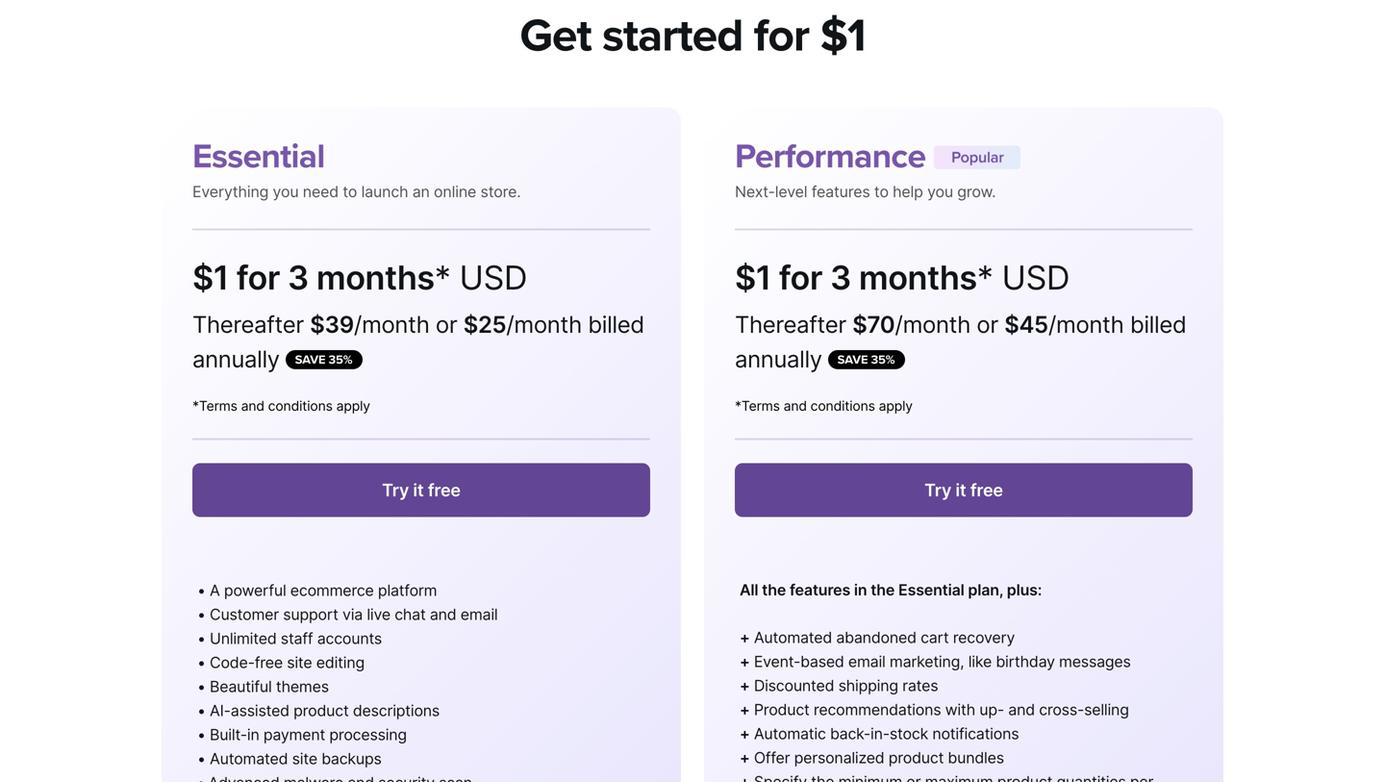 Task type: locate. For each thing, give the bounding box(es) containing it.
up-
[[980, 701, 1005, 719]]

billed
[[588, 311, 645, 339], [1131, 311, 1187, 339]]

thereafter
[[192, 311, 304, 339], [735, 311, 847, 339]]

1 horizontal spatial apply
[[879, 398, 913, 415]]

live
[[367, 605, 391, 624]]

0 horizontal spatial *terms
[[192, 398, 238, 415]]

product inside "+ automated abandoned cart recovery + event-based email marketing, like birthday messages + discounted shipping rates + product recommendations with up- and cross-selling + automatic back-in-stock notifications + offer personalized product bundles"
[[889, 749, 944, 767]]

2 conditions from the left
[[811, 398, 876, 415]]

2 to from the left
[[875, 183, 889, 201]]

2 try it free link from the left
[[735, 463, 1193, 517]]

conditions down $39
[[268, 398, 333, 415]]

2 3 from the left
[[831, 258, 852, 298]]

email inside "+ automated abandoned cart recovery + event-based email marketing, like birthday messages + discounted shipping rates + product recommendations with up- and cross-selling + automatic back-in-stock notifications + offer personalized product bundles"
[[849, 652, 886, 671]]

bundles
[[948, 749, 1005, 767]]

conditions down $70
[[811, 398, 876, 415]]

1 horizontal spatial try it free link
[[735, 463, 1193, 517]]

essential inside essential everything you need to launch an online store.
[[192, 136, 325, 177]]

5 • from the top
[[197, 677, 206, 696]]

annually for essential
[[192, 345, 280, 373]]

thereafter left $70
[[735, 311, 847, 339]]

features right the all
[[790, 581, 851, 599]]

1 it from the left
[[413, 480, 424, 501]]

1 horizontal spatial *
[[978, 258, 994, 298]]

2 usd from the left
[[1002, 258, 1070, 298]]

conditions
[[268, 398, 333, 415], [811, 398, 876, 415]]

6 • from the top
[[197, 701, 206, 720]]

1 to from the left
[[343, 183, 357, 201]]

2 apply from the left
[[879, 398, 913, 415]]

0 horizontal spatial to
[[343, 183, 357, 201]]

0 horizontal spatial apply
[[336, 398, 370, 415]]

assisted
[[231, 701, 290, 720]]

1 annually from the left
[[192, 345, 280, 373]]

support
[[283, 605, 339, 624]]

* for essential
[[435, 258, 451, 298]]

0 horizontal spatial email
[[461, 605, 498, 624]]

$1
[[820, 8, 866, 64], [192, 258, 229, 298], [735, 258, 772, 298]]

/month billed annually
[[192, 311, 645, 373], [735, 311, 1187, 373]]

3 • from the top
[[197, 629, 206, 648]]

0 horizontal spatial $1 for 3 months * usd
[[192, 258, 527, 298]]

store.
[[481, 183, 521, 201]]

and inside "+ automated abandoned cart recovery + event-based email marketing, like birthday messages + discounted shipping rates + product recommendations with up- and cross-selling + automatic back-in-stock notifications + offer personalized product bundles"
[[1009, 701, 1035, 719]]

* down grow.
[[978, 258, 994, 298]]

5 + from the top
[[740, 725, 750, 743]]

thereafter for essential
[[192, 311, 304, 339]]

1 horizontal spatial $1
[[735, 258, 772, 298]]

1 horizontal spatial /month billed annually
[[735, 311, 1187, 373]]

0 vertical spatial in
[[854, 581, 868, 599]]

1 vertical spatial automated
[[210, 750, 288, 768]]

product
[[294, 701, 349, 720], [889, 749, 944, 767]]

for for essential
[[237, 258, 280, 298]]

2 thereafter from the left
[[735, 311, 847, 339]]

billed for performance
[[1131, 311, 1187, 339]]

7 • from the top
[[197, 726, 206, 744]]

or for performance
[[977, 311, 999, 339]]

1 /month billed annually from the left
[[192, 311, 645, 373]]

and inside • a powerful ecommerce platform • customer support via live chat and email • unlimited staff accounts • code-free site editing • beautiful themes • ai-assisted product descriptions • built-in payment processing • automated site backups
[[430, 605, 457, 624]]

0 horizontal spatial free
[[255, 653, 283, 672]]

or
[[436, 311, 458, 339], [977, 311, 999, 339]]

months up thereafter $70 /month or $45
[[859, 258, 978, 298]]

rates
[[903, 676, 939, 695]]

1 try from the left
[[382, 480, 409, 501]]

/month billed annually for essential
[[192, 311, 645, 373]]

1 3 from the left
[[288, 258, 309, 298]]

0 horizontal spatial automated
[[210, 750, 288, 768]]

1 + from the top
[[740, 628, 750, 647]]

3 up thereafter $70 /month or $45
[[831, 258, 852, 298]]

0 vertical spatial product
[[294, 701, 349, 720]]

plus:
[[1007, 581, 1042, 599]]

or left $45
[[977, 311, 999, 339]]

a
[[210, 581, 220, 600]]

0 horizontal spatial try
[[382, 480, 409, 501]]

3
[[288, 258, 309, 298], [831, 258, 852, 298]]

essential
[[192, 136, 325, 177], [899, 581, 965, 599]]

0 horizontal spatial *
[[435, 258, 451, 298]]

email
[[461, 605, 498, 624], [849, 652, 886, 671]]

0 horizontal spatial essential
[[192, 136, 325, 177]]

or for essential
[[436, 311, 458, 339]]

apply down thereafter $39 /month or $25
[[336, 398, 370, 415]]

1 vertical spatial essential
[[899, 581, 965, 599]]

all
[[740, 581, 759, 599]]

you right help
[[928, 183, 954, 201]]

you
[[273, 183, 299, 201], [928, 183, 954, 201]]

1 horizontal spatial essential
[[899, 581, 965, 599]]

free
[[428, 480, 461, 501], [971, 480, 1004, 501], [255, 653, 283, 672]]

2 it from the left
[[956, 480, 967, 501]]

product down "themes"
[[294, 701, 349, 720]]

$39
[[310, 311, 354, 339]]

to
[[343, 183, 357, 201], [875, 183, 889, 201]]

1 vertical spatial in
[[247, 726, 259, 744]]

in inside • a powerful ecommerce platform • customer support via live chat and email • unlimited staff accounts • code-free site editing • beautiful themes • ai-assisted product descriptions • built-in payment processing • automated site backups
[[247, 726, 259, 744]]

usd for performance
[[1002, 258, 1070, 298]]

accounts
[[317, 629, 382, 648]]

2 *terms and conditions apply from the left
[[735, 398, 913, 415]]

0 horizontal spatial or
[[436, 311, 458, 339]]

1 horizontal spatial annually
[[735, 345, 823, 373]]

email inside • a powerful ecommerce platform • customer support via live chat and email • unlimited staff accounts • code-free site editing • beautiful themes • ai-assisted product descriptions • built-in payment processing • automated site backups
[[461, 605, 498, 624]]

it
[[413, 480, 424, 501], [956, 480, 967, 501]]

thereafter $70 /month or $45
[[735, 311, 1049, 339]]

0 horizontal spatial it
[[413, 480, 424, 501]]

product
[[754, 701, 810, 719]]

code-
[[210, 653, 255, 672]]

0 vertical spatial email
[[461, 605, 498, 624]]

2 try from the left
[[925, 480, 952, 501]]

descriptions
[[353, 701, 440, 720]]

site
[[287, 653, 312, 672], [292, 750, 318, 768]]

2 * from the left
[[978, 258, 994, 298]]

1 horizontal spatial in
[[854, 581, 868, 599]]

usd up $45
[[1002, 258, 1070, 298]]

to left help
[[875, 183, 889, 201]]

2 or from the left
[[977, 311, 999, 339]]

launch
[[361, 183, 408, 201]]

1 horizontal spatial thereafter
[[735, 311, 847, 339]]

email right chat
[[461, 605, 498, 624]]

$1 for 3 months * usd
[[192, 258, 527, 298], [735, 258, 1070, 298]]

1 try it free from the left
[[382, 480, 461, 501]]

try it free for essential
[[382, 480, 461, 501]]

1 horizontal spatial months
[[859, 258, 978, 298]]

1 horizontal spatial it
[[956, 480, 967, 501]]

try it free link
[[192, 463, 651, 517], [735, 463, 1193, 517]]

features for in
[[790, 581, 851, 599]]

need
[[303, 183, 339, 201]]

1 billed from the left
[[588, 311, 645, 339]]

* down online at the left of page
[[435, 258, 451, 298]]

email up shipping
[[849, 652, 886, 671]]

1 or from the left
[[436, 311, 458, 339]]

automated down the built-
[[210, 750, 288, 768]]

essential up cart
[[899, 581, 965, 599]]

3 for essential
[[288, 258, 309, 298]]

$1 for 3 months * usd for essential
[[192, 258, 527, 298]]

0 horizontal spatial you
[[273, 183, 299, 201]]

payment
[[264, 726, 325, 744]]

2 horizontal spatial free
[[971, 480, 1004, 501]]

try it free for performance
[[925, 480, 1004, 501]]

1 apply from the left
[[336, 398, 370, 415]]

0 horizontal spatial try it free link
[[192, 463, 651, 517]]

0 vertical spatial features
[[812, 183, 871, 201]]

0 vertical spatial site
[[287, 653, 312, 672]]

1 horizontal spatial email
[[849, 652, 886, 671]]

1 months from the left
[[317, 258, 435, 298]]

+ automated abandoned cart recovery + event-based email marketing, like birthday messages + discounted shipping rates + product recommendations with up- and cross-selling + automatic back-in-stock notifications + offer personalized product bundles
[[740, 628, 1131, 767]]

1 conditions from the left
[[268, 398, 333, 415]]

next-
[[735, 183, 775, 201]]

1 horizontal spatial the
[[871, 581, 895, 599]]

1 *terms from the left
[[192, 398, 238, 415]]

staff
[[281, 629, 313, 648]]

1 horizontal spatial try
[[925, 480, 952, 501]]

you left 'need'
[[273, 183, 299, 201]]

the right the all
[[762, 581, 786, 599]]

0 horizontal spatial billed
[[588, 311, 645, 339]]

you inside essential everything you need to launch an online store.
[[273, 183, 299, 201]]

*terms
[[192, 398, 238, 415], [735, 398, 780, 415]]

usd up the $25
[[460, 258, 527, 298]]

*terms and conditions apply down $70
[[735, 398, 913, 415]]

4 /month from the left
[[1049, 311, 1125, 339]]

an
[[413, 183, 430, 201]]

customer
[[210, 605, 279, 624]]

2 *terms from the left
[[735, 398, 780, 415]]

1 horizontal spatial try it free
[[925, 480, 1004, 501]]

0 horizontal spatial months
[[317, 258, 435, 298]]

chat
[[395, 605, 426, 624]]

the up abandoned
[[871, 581, 895, 599]]

essential up everything
[[192, 136, 325, 177]]

and
[[241, 398, 265, 415], [784, 398, 807, 415], [430, 605, 457, 624], [1009, 701, 1035, 719]]

3 up thereafter $39 /month or $25
[[288, 258, 309, 298]]

0 horizontal spatial conditions
[[268, 398, 333, 415]]

•
[[197, 581, 206, 600], [197, 605, 206, 624], [197, 629, 206, 648], [197, 653, 206, 672], [197, 677, 206, 696], [197, 701, 206, 720], [197, 726, 206, 744], [197, 750, 206, 768]]

1 horizontal spatial or
[[977, 311, 999, 339]]

0 horizontal spatial product
[[294, 701, 349, 720]]

+ left discounted at the bottom right of page
[[740, 676, 750, 695]]

0 horizontal spatial /month billed annually
[[192, 311, 645, 373]]

0 horizontal spatial try it free
[[382, 480, 461, 501]]

in down assisted
[[247, 726, 259, 744]]

2 annually from the left
[[735, 345, 823, 373]]

2 billed from the left
[[1131, 311, 1187, 339]]

try for essential
[[382, 480, 409, 501]]

usd
[[460, 258, 527, 298], [1002, 258, 1070, 298]]

in
[[854, 581, 868, 599], [247, 726, 259, 744]]

1 horizontal spatial free
[[428, 480, 461, 501]]

*terms for essential
[[192, 398, 238, 415]]

*terms and conditions apply
[[192, 398, 370, 415], [735, 398, 913, 415]]

cross-
[[1040, 701, 1085, 719]]

$1 for 3 months * usd up thereafter $70 /month or $45
[[735, 258, 1070, 298]]

recommendations
[[814, 701, 942, 719]]

processing
[[329, 726, 407, 744]]

1 horizontal spatial usd
[[1002, 258, 1070, 298]]

1 horizontal spatial 3
[[831, 258, 852, 298]]

0 horizontal spatial $1
[[192, 258, 229, 298]]

0 horizontal spatial annually
[[192, 345, 280, 373]]

1 horizontal spatial *terms and conditions apply
[[735, 398, 913, 415]]

0 horizontal spatial the
[[762, 581, 786, 599]]

1 *terms and conditions apply from the left
[[192, 398, 370, 415]]

+ left event-
[[740, 652, 750, 671]]

3 + from the top
[[740, 676, 750, 695]]

0 horizontal spatial 3
[[288, 258, 309, 298]]

+ left automatic at the bottom right
[[740, 725, 750, 743]]

0 horizontal spatial thereafter
[[192, 311, 304, 339]]

with
[[946, 701, 976, 719]]

site down staff
[[287, 653, 312, 672]]

everything
[[192, 183, 269, 201]]

automated
[[754, 628, 833, 647], [210, 750, 288, 768]]

1 horizontal spatial you
[[928, 183, 954, 201]]

0 horizontal spatial *terms and conditions apply
[[192, 398, 370, 415]]

backups
[[322, 750, 382, 768]]

try it free link for essential
[[192, 463, 651, 517]]

annually
[[192, 345, 280, 373], [735, 345, 823, 373]]

1 horizontal spatial conditions
[[811, 398, 876, 415]]

thereafter left $39
[[192, 311, 304, 339]]

1 horizontal spatial automated
[[754, 628, 833, 647]]

1 vertical spatial features
[[790, 581, 851, 599]]

1 $1 for 3 months * usd from the left
[[192, 258, 527, 298]]

automated up event-
[[754, 628, 833, 647]]

1 usd from the left
[[460, 258, 527, 298]]

help
[[893, 183, 924, 201]]

+
[[740, 628, 750, 647], [740, 652, 750, 671], [740, 676, 750, 695], [740, 701, 750, 719], [740, 725, 750, 743], [740, 749, 750, 767]]

conditions for essential
[[268, 398, 333, 415]]

*terms and conditions apply down $39
[[192, 398, 370, 415]]

for for performance
[[779, 258, 823, 298]]

1 thereafter from the left
[[192, 311, 304, 339]]

try it free
[[382, 480, 461, 501], [925, 480, 1004, 501]]

1 * from the left
[[435, 258, 451, 298]]

1 you from the left
[[273, 183, 299, 201]]

recovery
[[953, 628, 1015, 647]]

notifications
[[933, 725, 1020, 743]]

2 $1 for 3 months * usd from the left
[[735, 258, 1070, 298]]

for
[[754, 8, 810, 64], [237, 258, 280, 298], [779, 258, 823, 298]]

2 months from the left
[[859, 258, 978, 298]]

to right 'need'
[[343, 183, 357, 201]]

apply for performance
[[879, 398, 913, 415]]

1 horizontal spatial to
[[875, 183, 889, 201]]

1 horizontal spatial *terms
[[735, 398, 780, 415]]

months
[[317, 258, 435, 298], [859, 258, 978, 298]]

apply
[[336, 398, 370, 415], [879, 398, 913, 415]]

performance
[[735, 136, 934, 177]]

site down payment at the bottom left of page
[[292, 750, 318, 768]]

abandoned
[[837, 628, 917, 647]]

1 vertical spatial email
[[849, 652, 886, 671]]

+ down the all
[[740, 628, 750, 647]]

try for performance
[[925, 480, 952, 501]]

0 vertical spatial automated
[[754, 628, 833, 647]]

essential everything you need to launch an online store.
[[192, 136, 521, 201]]

billed for essential
[[588, 311, 645, 339]]

or left the $25
[[436, 311, 458, 339]]

0 vertical spatial essential
[[192, 136, 325, 177]]

+ left product
[[740, 701, 750, 719]]

apply down thereafter $70 /month or $45
[[879, 398, 913, 415]]

features down performance
[[812, 183, 871, 201]]

product down stock
[[889, 749, 944, 767]]

0 horizontal spatial in
[[247, 726, 259, 744]]

1 horizontal spatial billed
[[1131, 311, 1187, 339]]

in up abandoned
[[854, 581, 868, 599]]

1 horizontal spatial product
[[889, 749, 944, 767]]

2 /month billed annually from the left
[[735, 311, 1187, 373]]

shipping
[[839, 676, 899, 695]]

grow.
[[958, 183, 996, 201]]

2 horizontal spatial $1
[[820, 8, 866, 64]]

*terms and conditions apply for performance
[[735, 398, 913, 415]]

1 try it free link from the left
[[192, 463, 651, 517]]

it for essential
[[413, 480, 424, 501]]

1 vertical spatial product
[[889, 749, 944, 767]]

product inside • a powerful ecommerce platform • customer support via live chat and email • unlimited staff accounts • code-free site editing • beautiful themes • ai-assisted product descriptions • built-in payment processing • automated site backups
[[294, 701, 349, 720]]

1 horizontal spatial $1 for 3 months * usd
[[735, 258, 1070, 298]]

offer
[[754, 749, 790, 767]]

+ left offer
[[740, 749, 750, 767]]

months for performance
[[859, 258, 978, 298]]

0 horizontal spatial usd
[[460, 258, 527, 298]]

months up thereafter $39 /month or $25
[[317, 258, 435, 298]]

$1 for 3 months * usd up thereafter $39 /month or $25
[[192, 258, 527, 298]]

2 try it free from the left
[[925, 480, 1004, 501]]



Task type: vqa. For each thing, say whether or not it's contained in the screenshot.
open account menu 'icon'
no



Task type: describe. For each thing, give the bounding box(es) containing it.
2 /month from the left
[[506, 311, 582, 339]]

like
[[969, 652, 992, 671]]

selling
[[1085, 701, 1130, 719]]

4 + from the top
[[740, 701, 750, 719]]

$1 for performance
[[735, 258, 772, 298]]

4 • from the top
[[197, 653, 206, 672]]

thereafter for performance
[[735, 311, 847, 339]]

automated inside "+ automated abandoned cart recovery + event-based email marketing, like birthday messages + discounted shipping rates + product recommendations with up- and cross-selling + automatic back-in-stock notifications + offer personalized product bundles"
[[754, 628, 833, 647]]

usd for essential
[[460, 258, 527, 298]]

free inside • a powerful ecommerce platform • customer support via live chat and email • unlimited staff accounts • code-free site editing • beautiful themes • ai-assisted product descriptions • built-in payment processing • automated site backups
[[255, 653, 283, 672]]

$1 for 3 months * usd for performance
[[735, 258, 1070, 298]]

1 • from the top
[[197, 581, 206, 600]]

personalized
[[795, 749, 885, 767]]

powerful
[[224, 581, 286, 600]]

* for performance
[[978, 258, 994, 298]]

$70
[[853, 311, 895, 339]]

beautiful
[[210, 677, 272, 696]]

8 • from the top
[[197, 750, 206, 768]]

months for essential
[[317, 258, 435, 298]]

free for performance
[[971, 480, 1004, 501]]

1 /month from the left
[[354, 311, 430, 339]]

*terms for performance
[[735, 398, 780, 415]]

thereafter $39 /month or $25
[[192, 311, 506, 339]]

level
[[775, 183, 808, 201]]

*terms and conditions apply for essential
[[192, 398, 370, 415]]

3 for performance
[[831, 258, 852, 298]]

features for to
[[812, 183, 871, 201]]

unlimited
[[210, 629, 277, 648]]

automatic
[[754, 725, 826, 743]]

ai-
[[210, 701, 231, 720]]

birthday
[[996, 652, 1056, 671]]

event-
[[754, 652, 801, 671]]

1 the from the left
[[762, 581, 786, 599]]

2 + from the top
[[740, 652, 750, 671]]

• a powerful ecommerce platform • customer support via live chat and email • unlimited staff accounts • code-free site editing • beautiful themes • ai-assisted product descriptions • built-in payment processing • automated site backups
[[197, 581, 498, 768]]

2 • from the top
[[197, 605, 206, 624]]

conditions for performance
[[811, 398, 876, 415]]

3 /month from the left
[[895, 311, 971, 339]]

marketing,
[[890, 652, 965, 671]]

themes
[[276, 677, 329, 696]]

via
[[343, 605, 363, 624]]

online
[[434, 183, 477, 201]]

plan,
[[969, 581, 1004, 599]]

stock
[[890, 725, 929, 743]]

next-level features to help you grow.
[[735, 183, 996, 201]]

messages
[[1060, 652, 1131, 671]]

2 the from the left
[[871, 581, 895, 599]]

based
[[801, 652, 845, 671]]

cart
[[921, 628, 949, 647]]

automated inside • a powerful ecommerce platform • customer support via live chat and email • unlimited staff accounts • code-free site editing • beautiful themes • ai-assisted product descriptions • built-in payment processing • automated site backups
[[210, 750, 288, 768]]

ecommerce
[[290, 581, 374, 600]]

apply for essential
[[336, 398, 370, 415]]

in-
[[871, 725, 890, 743]]

$25
[[464, 311, 506, 339]]

$45
[[1005, 311, 1049, 339]]

2 you from the left
[[928, 183, 954, 201]]

6 + from the top
[[740, 749, 750, 767]]

/month billed annually for performance
[[735, 311, 1187, 373]]

it for performance
[[956, 480, 967, 501]]

editing
[[316, 653, 365, 672]]

all the features in the essential plan, plus:
[[740, 581, 1042, 599]]

free for essential
[[428, 480, 461, 501]]

annually for performance
[[735, 345, 823, 373]]

started
[[602, 8, 743, 64]]

try it free link for performance
[[735, 463, 1193, 517]]

get
[[520, 8, 592, 64]]

back-
[[831, 725, 871, 743]]

platform
[[378, 581, 437, 600]]

get started for $1
[[520, 8, 866, 64]]

discounted
[[754, 676, 835, 695]]

1 vertical spatial site
[[292, 750, 318, 768]]

to inside essential everything you need to launch an online store.
[[343, 183, 357, 201]]

$1 for essential
[[192, 258, 229, 298]]

built-
[[210, 726, 247, 744]]



